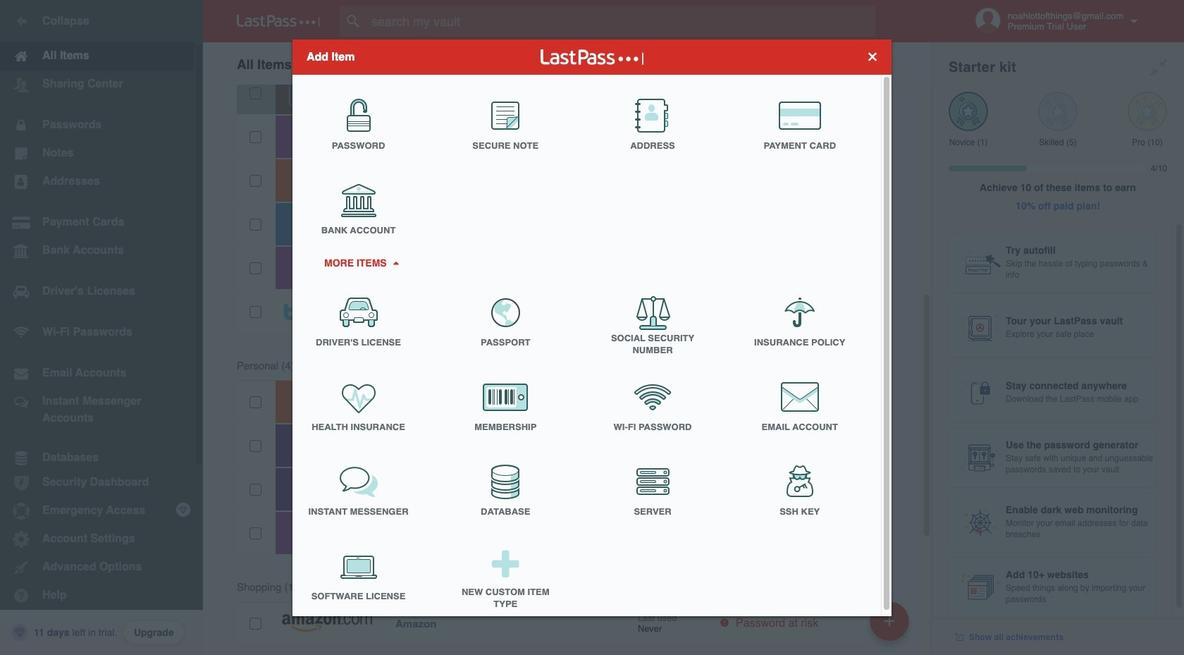 Task type: vqa. For each thing, say whether or not it's contained in the screenshot.
Vault options navigation
yes



Task type: describe. For each thing, give the bounding box(es) containing it.
lastpass image
[[237, 15, 320, 28]]

vault options navigation
[[203, 42, 932, 85]]

new item image
[[885, 616, 895, 626]]

caret right image
[[391, 261, 401, 265]]

Search search field
[[340, 6, 904, 37]]

search my vault text field
[[340, 6, 904, 37]]

main navigation navigation
[[0, 0, 203, 655]]



Task type: locate. For each thing, give the bounding box(es) containing it.
new item navigation
[[865, 597, 918, 655]]

dialog
[[293, 39, 892, 620]]



